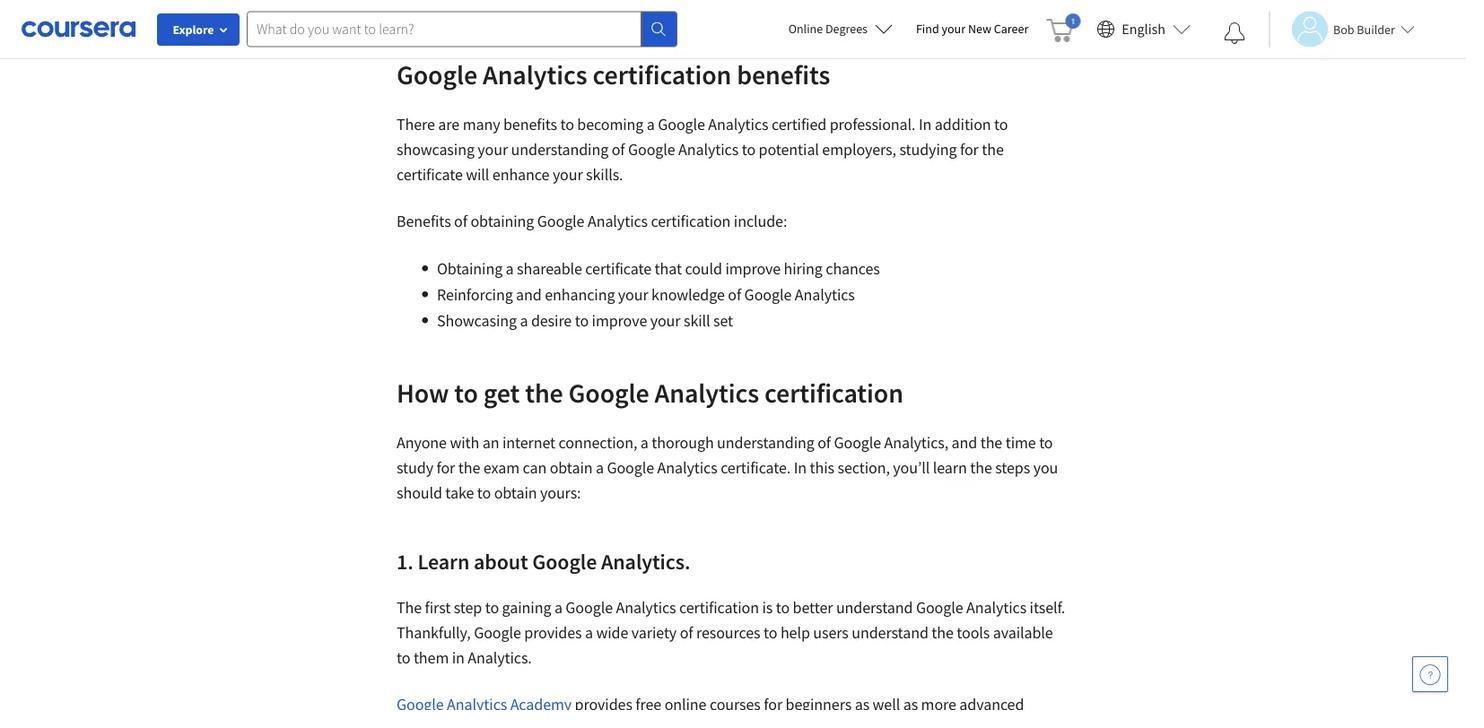 Task type: describe. For each thing, give the bounding box(es) containing it.
thorough
[[652, 433, 714, 453]]

hiring
[[784, 259, 823, 279]]

first
[[425, 598, 451, 619]]

analytics down skills.
[[588, 211, 648, 232]]

a left shareable
[[506, 259, 514, 279]]

the right learn
[[971, 458, 993, 478]]

analytics left the potential
[[679, 140, 739, 160]]

is
[[763, 598, 773, 619]]

professional.
[[830, 114, 916, 135]]

analytics up variety
[[616, 598, 676, 619]]

include:
[[734, 211, 788, 232]]

google up tools
[[916, 598, 964, 619]]

step
[[454, 598, 482, 619]]

google up connection,
[[569, 376, 650, 410]]

wide
[[596, 623, 629, 644]]

could
[[685, 259, 723, 279]]

them
[[414, 649, 449, 669]]

obtaining
[[437, 259, 503, 279]]

online degrees button
[[774, 9, 908, 48]]

find
[[917, 21, 940, 37]]

steps
[[996, 458, 1031, 478]]

gaining
[[502, 598, 552, 619]]

skills.
[[586, 165, 623, 185]]

career
[[994, 21, 1029, 37]]

online
[[789, 21, 823, 37]]

the inside the first step to gaining a google analytics certification is to better understand google analytics itself. thankfully, google provides a wide variety of resources to help users understand the tools available to them in analytics.
[[932, 623, 954, 644]]

section,
[[838, 458, 890, 478]]

the first step to gaining a google analytics certification is to better understand google analytics itself. thankfully, google provides a wide variety of resources to help users understand the tools available to them in analytics.
[[397, 598, 1066, 669]]

your right enhancing
[[618, 285, 649, 305]]

online degrees
[[789, 21, 868, 37]]

a inside there are many benefits to becoming a google analytics certified professional. in addition to showcasing your understanding of google analytics to potential employers, studying for the certificate will enhance your skills.
[[647, 114, 655, 135]]

addition
[[935, 114, 992, 135]]

are
[[438, 114, 460, 135]]

will
[[466, 165, 490, 185]]

google down becoming
[[628, 140, 676, 160]]

there
[[397, 114, 435, 135]]

potential
[[759, 140, 819, 160]]

1 horizontal spatial analytics.
[[601, 549, 691, 575]]

1 vertical spatial understand
[[852, 623, 929, 644]]

help
[[781, 623, 810, 644]]

google analytics certification benefits
[[397, 57, 836, 91]]

1. learn about google analytics.
[[397, 549, 691, 575]]

new
[[969, 21, 992, 37]]

of inside anyone with an internet connection, a thorough understanding of google analytics, and the time to study for the exam can obtain a google analytics certificate. in this section, you'll learn the steps you should take to obtain yours:
[[818, 433, 831, 453]]

analytics,
[[885, 433, 949, 453]]

analytics up many
[[483, 57, 588, 91]]

enhance
[[493, 165, 550, 185]]

1.
[[397, 549, 414, 575]]

with
[[450, 433, 480, 453]]

certificate inside obtaining a shareable certificate that could improve hiring chances reinforcing and enhancing your knowledge of google analytics showcasing a desire to improve your skill set
[[586, 259, 652, 279]]

tools
[[957, 623, 990, 644]]

knowledge
[[652, 285, 725, 305]]

analytics up the potential
[[709, 114, 769, 135]]

english button
[[1090, 0, 1198, 58]]

to left becoming
[[561, 114, 574, 135]]

find your new career
[[917, 21, 1029, 37]]

obtaining a shareable certificate that could improve hiring chances reinforcing and enhancing your knowledge of google analytics showcasing a desire to improve your skill set
[[437, 259, 880, 331]]

your left the skill
[[651, 311, 681, 331]]

english
[[1122, 20, 1166, 38]]

google down what do you want to learn? text field
[[397, 57, 478, 91]]

a up provides
[[555, 598, 563, 619]]

the inside there are many benefits to becoming a google analytics certified professional. in addition to showcasing your understanding of google analytics to potential employers, studying for the certificate will enhance your skills.
[[982, 140, 1004, 160]]

you
[[1034, 458, 1059, 478]]

about
[[474, 549, 528, 575]]

showcasing
[[437, 311, 517, 331]]

internet
[[503, 433, 556, 453]]

should
[[397, 483, 442, 504]]

benefits for certification
[[737, 57, 831, 91]]

better
[[793, 598, 833, 619]]

thankfully,
[[397, 623, 471, 644]]

study
[[397, 458, 434, 478]]

explore
[[173, 22, 214, 38]]

to left get
[[454, 376, 478, 410]]

of right benefits
[[454, 211, 468, 232]]

time
[[1006, 433, 1037, 453]]

to right take
[[477, 483, 491, 504]]

get
[[484, 376, 520, 410]]

builder
[[1358, 21, 1396, 37]]

degrees
[[826, 21, 868, 37]]

learn
[[933, 458, 967, 478]]

in inside anyone with an internet connection, a thorough understanding of google analytics, and the time to study for the exam can obtain a google analytics certificate. in this section, you'll learn the steps you should take to obtain yours:
[[794, 458, 807, 478]]

certificate.
[[721, 458, 791, 478]]

a left "wide"
[[585, 623, 593, 644]]

employers,
[[823, 140, 897, 160]]

help center image
[[1420, 664, 1442, 686]]

available
[[994, 623, 1054, 644]]

chances
[[826, 259, 880, 279]]

shopping cart: 1 item image
[[1047, 13, 1081, 42]]

your left skills.
[[553, 165, 583, 185]]

for inside anyone with an internet connection, a thorough understanding of google analytics, and the time to study for the exam can obtain a google analytics certificate. in this section, you'll learn the steps you should take to obtain yours:
[[437, 458, 455, 478]]

google up shareable
[[538, 211, 585, 232]]

the
[[397, 598, 422, 619]]

benefits of obtaining google analytics certification include:
[[397, 211, 791, 232]]

and inside obtaining a shareable certificate that could improve hiring chances reinforcing and enhancing your knowledge of google analytics showcasing a desire to improve your skill set
[[516, 285, 542, 305]]

google right becoming
[[658, 114, 705, 135]]

explore button
[[157, 13, 240, 46]]

in
[[452, 649, 465, 669]]

take
[[446, 483, 474, 504]]

in inside there are many benefits to becoming a google analytics certified professional. in addition to showcasing your understanding of google analytics to potential employers, studying for the certificate will enhance your skills.
[[919, 114, 932, 135]]

certification up this
[[765, 376, 904, 410]]



Task type: locate. For each thing, give the bounding box(es) containing it.
there are many benefits to becoming a google analytics certified professional. in addition to showcasing your understanding of google analytics to potential employers, studying for the certificate will enhance your skills.
[[397, 114, 1009, 185]]

analytics up the thorough
[[655, 376, 760, 410]]

yours:
[[540, 483, 581, 504]]

0 horizontal spatial benefits
[[504, 114, 557, 135]]

certificate down showcasing
[[397, 165, 463, 185]]

of inside obtaining a shareable certificate that could improve hiring chances reinforcing and enhancing your knowledge of google analytics showcasing a desire to improve your skill set
[[728, 285, 742, 305]]

0 horizontal spatial and
[[516, 285, 542, 305]]

google down connection,
[[607, 458, 654, 478]]

understanding up certificate.
[[717, 433, 815, 453]]

certification inside the first step to gaining a google analytics certification is to better understand google analytics itself. thankfully, google provides a wide variety of resources to help users understand the tools available to them in analytics.
[[680, 598, 759, 619]]

certificate
[[397, 165, 463, 185], [586, 259, 652, 279]]

google down "hiring"
[[745, 285, 792, 305]]

analytics
[[483, 57, 588, 91], [709, 114, 769, 135], [679, 140, 739, 160], [588, 211, 648, 232], [795, 285, 855, 305], [655, 376, 760, 410], [658, 458, 718, 478], [616, 598, 676, 619], [967, 598, 1027, 619]]

1 vertical spatial benefits
[[504, 114, 557, 135]]

improve down include:
[[726, 259, 781, 279]]

None search field
[[247, 11, 678, 47]]

0 horizontal spatial understanding
[[511, 140, 609, 160]]

analytics down the thorough
[[658, 458, 718, 478]]

certificate up enhancing
[[586, 259, 652, 279]]

to left help
[[764, 623, 778, 644]]

bob builder
[[1334, 21, 1396, 37]]

becoming
[[578, 114, 644, 135]]

coursera image
[[22, 15, 136, 43]]

understanding inside anyone with an internet connection, a thorough understanding of google analytics, and the time to study for the exam can obtain a google analytics certificate. in this section, you'll learn the steps you should take to obtain yours:
[[717, 433, 815, 453]]

google
[[397, 57, 478, 91], [658, 114, 705, 135], [628, 140, 676, 160], [538, 211, 585, 232], [745, 285, 792, 305], [569, 376, 650, 410], [834, 433, 882, 453], [607, 458, 654, 478], [533, 549, 597, 575], [566, 598, 613, 619], [916, 598, 964, 619], [474, 623, 521, 644]]

a right becoming
[[647, 114, 655, 135]]

shareable
[[517, 259, 582, 279]]

provides
[[524, 623, 582, 644]]

the right get
[[525, 376, 563, 410]]

set
[[714, 311, 734, 331]]

connection,
[[559, 433, 638, 453]]

show notifications image
[[1224, 22, 1246, 44]]

1 horizontal spatial obtain
[[550, 458, 593, 478]]

in
[[919, 114, 932, 135], [794, 458, 807, 478]]

1 vertical spatial certificate
[[586, 259, 652, 279]]

an
[[483, 433, 500, 453]]

and inside anyone with an internet connection, a thorough understanding of google analytics, and the time to study for the exam can obtain a google analytics certificate. in this section, you'll learn the steps you should take to obtain yours:
[[952, 433, 978, 453]]

obtaining
[[471, 211, 534, 232]]

analytics down "hiring"
[[795, 285, 855, 305]]

benefits right many
[[504, 114, 557, 135]]

analytics inside anyone with an internet connection, a thorough understanding of google analytics, and the time to study for the exam can obtain a google analytics certificate. in this section, you'll learn the steps you should take to obtain yours:
[[658, 458, 718, 478]]

certified
[[772, 114, 827, 135]]

showcasing
[[397, 140, 475, 160]]

obtain up yours:
[[550, 458, 593, 478]]

0 horizontal spatial obtain
[[494, 483, 537, 504]]

skill
[[684, 311, 711, 331]]

resources
[[697, 623, 761, 644]]

1 vertical spatial analytics.
[[468, 649, 532, 669]]

analytics. right the in
[[468, 649, 532, 669]]

reinforcing
[[437, 285, 513, 305]]

benefits down online
[[737, 57, 831, 91]]

analytics.
[[601, 549, 691, 575], [468, 649, 532, 669]]

1 horizontal spatial for
[[960, 140, 979, 160]]

analytics. inside the first step to gaining a google analytics certification is to better understand google analytics itself. thankfully, google provides a wide variety of resources to help users understand the tools available to them in analytics.
[[468, 649, 532, 669]]

certification up resources
[[680, 598, 759, 619]]

a
[[647, 114, 655, 135], [506, 259, 514, 279], [520, 311, 528, 331], [641, 433, 649, 453], [596, 458, 604, 478], [555, 598, 563, 619], [585, 623, 593, 644]]

desire
[[531, 311, 572, 331]]

for up take
[[437, 458, 455, 478]]

users
[[814, 623, 849, 644]]

1 vertical spatial improve
[[592, 311, 647, 331]]

the down addition
[[982, 140, 1004, 160]]

understand
[[837, 598, 913, 619], [852, 623, 929, 644]]

certification up becoming
[[593, 57, 732, 91]]

learn
[[418, 549, 470, 575]]

of inside the first step to gaining a google analytics certification is to better understand google analytics itself. thankfully, google provides a wide variety of resources to help users understand the tools available to them in analytics.
[[680, 623, 693, 644]]

1 horizontal spatial certificate
[[586, 259, 652, 279]]

your down many
[[478, 140, 508, 160]]

analytics inside obtaining a shareable certificate that could improve hiring chances reinforcing and enhancing your knowledge of google analytics showcasing a desire to improve your skill set
[[795, 285, 855, 305]]

anyone
[[397, 433, 447, 453]]

anyone with an internet connection, a thorough understanding of google analytics, and the time to study for the exam can obtain a google analytics certificate. in this section, you'll learn the steps you should take to obtain yours:
[[397, 433, 1059, 504]]

google inside obtaining a shareable certificate that could improve hiring chances reinforcing and enhancing your knowledge of google analytics showcasing a desire to improve your skill set
[[745, 285, 792, 305]]

0 horizontal spatial in
[[794, 458, 807, 478]]

understanding up enhance
[[511, 140, 609, 160]]

how
[[397, 376, 449, 410]]

the
[[982, 140, 1004, 160], [525, 376, 563, 410], [981, 433, 1003, 453], [458, 458, 480, 478], [971, 458, 993, 478], [932, 623, 954, 644]]

0 vertical spatial analytics.
[[601, 549, 691, 575]]

a down connection,
[[596, 458, 604, 478]]

to down enhancing
[[575, 311, 589, 331]]

improve
[[726, 259, 781, 279], [592, 311, 647, 331]]

certification up could
[[651, 211, 731, 232]]

0 vertical spatial understand
[[837, 598, 913, 619]]

itself.
[[1030, 598, 1066, 619]]

in up studying at the right of page
[[919, 114, 932, 135]]

google up gaining
[[533, 549, 597, 575]]

for down addition
[[960, 140, 979, 160]]

for
[[960, 140, 979, 160], [437, 458, 455, 478]]

understand right users
[[852, 623, 929, 644]]

for inside there are many benefits to becoming a google analytics certified professional. in addition to showcasing your understanding of google analytics to potential employers, studying for the certificate will enhance your skills.
[[960, 140, 979, 160]]

1 vertical spatial in
[[794, 458, 807, 478]]

of up this
[[818, 433, 831, 453]]

and down shareable
[[516, 285, 542, 305]]

enhancing
[[545, 285, 615, 305]]

bob
[[1334, 21, 1355, 37]]

of inside there are many benefits to becoming a google analytics certified professional. in addition to showcasing your understanding of google analytics to potential employers, studying for the certificate will enhance your skills.
[[612, 140, 625, 160]]

0 vertical spatial improve
[[726, 259, 781, 279]]

1 horizontal spatial understanding
[[717, 433, 815, 453]]

in left this
[[794, 458, 807, 478]]

1 vertical spatial and
[[952, 433, 978, 453]]

that
[[655, 259, 682, 279]]

to right step
[[485, 598, 499, 619]]

1 horizontal spatial in
[[919, 114, 932, 135]]

can
[[523, 458, 547, 478]]

google up the section,
[[834, 433, 882, 453]]

your right find
[[942, 21, 966, 37]]

exam
[[484, 458, 520, 478]]

to
[[561, 114, 574, 135], [995, 114, 1009, 135], [742, 140, 756, 160], [575, 311, 589, 331], [454, 376, 478, 410], [1040, 433, 1053, 453], [477, 483, 491, 504], [485, 598, 499, 619], [776, 598, 790, 619], [764, 623, 778, 644], [397, 649, 411, 669]]

understanding
[[511, 140, 609, 160], [717, 433, 815, 453]]

the left tools
[[932, 623, 954, 644]]

improve down enhancing
[[592, 311, 647, 331]]

0 vertical spatial and
[[516, 285, 542, 305]]

certificate inside there are many benefits to becoming a google analytics certified professional. in addition to showcasing your understanding of google analytics to potential employers, studying for the certificate will enhance your skills.
[[397, 165, 463, 185]]

of
[[612, 140, 625, 160], [454, 211, 468, 232], [728, 285, 742, 305], [818, 433, 831, 453], [680, 623, 693, 644]]

to right is
[[776, 598, 790, 619]]

of down becoming
[[612, 140, 625, 160]]

1 vertical spatial understanding
[[717, 433, 815, 453]]

analytics up tools
[[967, 598, 1027, 619]]

variety
[[632, 623, 677, 644]]

a left the thorough
[[641, 433, 649, 453]]

find your new career link
[[908, 18, 1038, 40]]

certification
[[593, 57, 732, 91], [651, 211, 731, 232], [765, 376, 904, 410], [680, 598, 759, 619]]

benefits for many
[[504, 114, 557, 135]]

1 vertical spatial for
[[437, 458, 455, 478]]

bob builder button
[[1269, 11, 1416, 47]]

to left "them" at the bottom
[[397, 649, 411, 669]]

a left desire
[[520, 311, 528, 331]]

understand up users
[[837, 598, 913, 619]]

0 horizontal spatial analytics.
[[468, 649, 532, 669]]

0 vertical spatial benefits
[[737, 57, 831, 91]]

What do you want to learn? text field
[[247, 11, 642, 47]]

0 vertical spatial in
[[919, 114, 932, 135]]

google up "wide"
[[566, 598, 613, 619]]

this
[[810, 458, 835, 478]]

to up you
[[1040, 433, 1053, 453]]

of right variety
[[680, 623, 693, 644]]

google down gaining
[[474, 623, 521, 644]]

0 horizontal spatial improve
[[592, 311, 647, 331]]

the down with
[[458, 458, 480, 478]]

studying
[[900, 140, 957, 160]]

0 vertical spatial obtain
[[550, 458, 593, 478]]

1 horizontal spatial and
[[952, 433, 978, 453]]

and
[[516, 285, 542, 305], [952, 433, 978, 453]]

benefits
[[737, 57, 831, 91], [504, 114, 557, 135]]

you'll
[[894, 458, 930, 478]]

analytics. up variety
[[601, 549, 691, 575]]

benefits inside there are many benefits to becoming a google analytics certified professional. in addition to showcasing your understanding of google analytics to potential employers, studying for the certificate will enhance your skills.
[[504, 114, 557, 135]]

0 vertical spatial understanding
[[511, 140, 609, 160]]

obtain down the exam
[[494, 483, 537, 504]]

and up learn
[[952, 433, 978, 453]]

understanding inside there are many benefits to becoming a google analytics certified professional. in addition to showcasing your understanding of google analytics to potential employers, studying for the certificate will enhance your skills.
[[511, 140, 609, 160]]

of up set on the top of the page
[[728, 285, 742, 305]]

1 horizontal spatial improve
[[726, 259, 781, 279]]

0 horizontal spatial certificate
[[397, 165, 463, 185]]

0 vertical spatial for
[[960, 140, 979, 160]]

to right addition
[[995, 114, 1009, 135]]

0 vertical spatial certificate
[[397, 165, 463, 185]]

0 horizontal spatial for
[[437, 458, 455, 478]]

how to get the google analytics certification
[[397, 376, 909, 410]]

1 vertical spatial obtain
[[494, 483, 537, 504]]

many
[[463, 114, 500, 135]]

obtain
[[550, 458, 593, 478], [494, 483, 537, 504]]

to inside obtaining a shareable certificate that could improve hiring chances reinforcing and enhancing your knowledge of google analytics showcasing a desire to improve your skill set
[[575, 311, 589, 331]]

1 horizontal spatial benefits
[[737, 57, 831, 91]]

the left time
[[981, 433, 1003, 453]]

benefits
[[397, 211, 451, 232]]

to left the potential
[[742, 140, 756, 160]]



Task type: vqa. For each thing, say whether or not it's contained in the screenshot.
benefits in the the There are many benefits to becoming a Google Analytics certified professional. In addition to showcasing your understanding of Google Analytics to potential employers, studying for the certificate will enhance your skills.
yes



